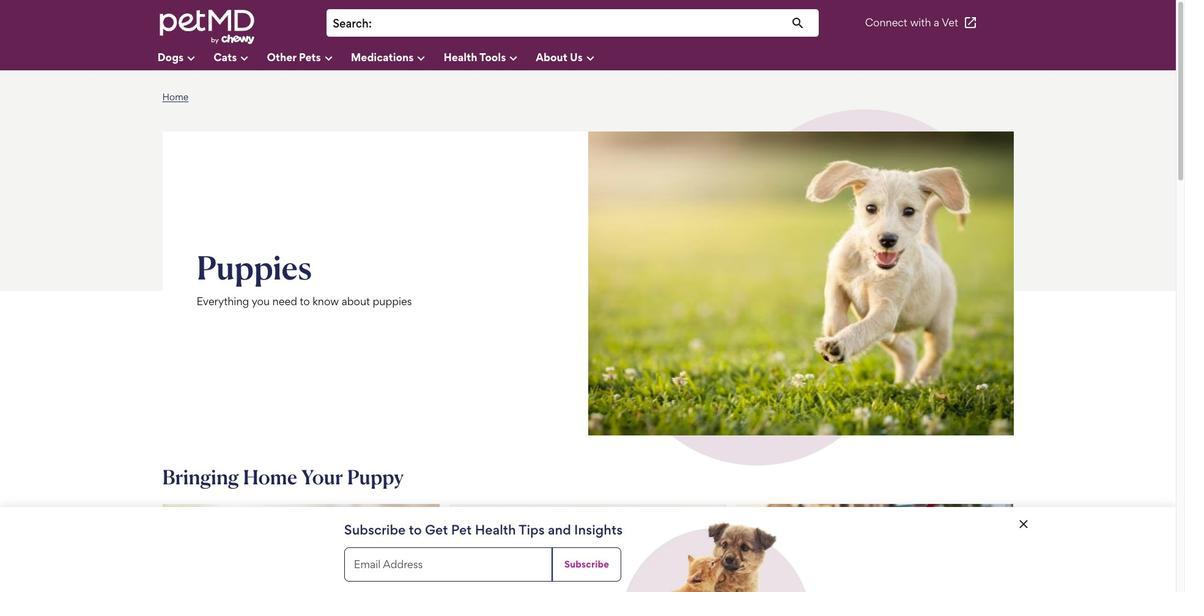 Task type: describe. For each thing, give the bounding box(es) containing it.
a
[[934, 16, 940, 29]]

about us
[[536, 50, 583, 63]]

other
[[267, 50, 297, 63]]

about
[[536, 50, 568, 63]]

bringing
[[162, 465, 239, 490]]

pet
[[451, 522, 472, 538]]

cats
[[214, 50, 237, 63]]

pets
[[299, 50, 321, 63]]

search :
[[333, 17, 372, 31]]

cats button
[[214, 46, 267, 70]]

close image
[[1017, 517, 1031, 532]]

puppy running image
[[588, 132, 1014, 436]]

newsletter subscription element
[[0, 507, 1177, 592]]

dogs button
[[158, 46, 214, 70]]

medications button
[[351, 46, 444, 70]]

other pets button
[[267, 46, 351, 70]]

need
[[273, 295, 297, 308]]

tips
[[519, 522, 545, 538]]

about
[[342, 295, 370, 308]]

and
[[548, 522, 571, 538]]

0 vertical spatial home
[[162, 91, 189, 103]]

connect with a vet button
[[866, 8, 978, 38]]

medications
[[351, 50, 414, 63]]

know
[[313, 295, 339, 308]]

health inside dropdown button
[[444, 50, 478, 63]]

tools
[[480, 50, 506, 63]]

connect
[[866, 16, 908, 29]]

1 horizontal spatial home
[[243, 465, 297, 490]]

everything
[[197, 295, 249, 308]]

us
[[570, 50, 583, 63]]

with
[[911, 16, 932, 29]]

get
[[425, 522, 448, 538]]

health tools
[[444, 50, 506, 63]]

everything you need to know about puppies
[[197, 295, 412, 308]]

puppy
[[347, 465, 404, 490]]

bringing home your puppy
[[162, 465, 404, 490]]



Task type: locate. For each thing, give the bounding box(es) containing it.
puppy and kitten hugging image
[[627, 517, 807, 592]]

connect with a vet
[[866, 16, 959, 29]]

subscribe for subscribe
[[565, 559, 610, 570]]

puppies
[[197, 247, 312, 287]]

0 vertical spatial subscribe
[[344, 522, 406, 538]]

0 horizontal spatial home
[[162, 91, 189, 103]]

:
[[369, 17, 372, 31]]

health tools button
[[444, 46, 536, 70]]

to left get
[[409, 522, 422, 538]]

1 horizontal spatial to
[[409, 522, 422, 538]]

to inside newsletter subscription element
[[409, 522, 422, 538]]

1 vertical spatial home
[[243, 465, 297, 490]]

home
[[162, 91, 189, 103], [243, 465, 297, 490]]

0 vertical spatial to
[[300, 295, 310, 308]]

about us button
[[536, 46, 613, 70]]

home down dogs popup button
[[162, 91, 189, 103]]

1 vertical spatial to
[[409, 522, 422, 538]]

to
[[300, 295, 310, 308], [409, 522, 422, 538]]

subscribe down insights
[[565, 559, 610, 570]]

your
[[301, 465, 343, 490]]

vet
[[942, 16, 959, 29]]

subscribe to get pet health tips and insights
[[344, 522, 623, 538]]

you
[[252, 295, 270, 308]]

1 horizontal spatial subscribe
[[565, 559, 610, 570]]

health left tools
[[444, 50, 478, 63]]

None email field
[[344, 548, 553, 582]]

health inside newsletter subscription element
[[475, 522, 516, 538]]

0 horizontal spatial to
[[300, 295, 310, 308]]

1 vertical spatial health
[[475, 522, 516, 538]]

subscribe inside button
[[565, 559, 610, 570]]

subscribe for subscribe to get pet health tips and insights
[[344, 522, 406, 538]]

insights
[[575, 522, 623, 538]]

0 horizontal spatial subscribe
[[344, 522, 406, 538]]

home left your
[[243, 465, 297, 490]]

petmd home image
[[158, 8, 255, 46]]

subscribe button
[[553, 548, 622, 582]]

puppies
[[373, 295, 412, 308]]

home link
[[162, 91, 189, 103]]

1 vertical spatial subscribe
[[565, 559, 610, 570]]

to right need at left
[[300, 295, 310, 308]]

health
[[444, 50, 478, 63], [475, 522, 516, 538]]

subscribe
[[344, 522, 406, 538], [565, 559, 610, 570]]

health right pet
[[475, 522, 516, 538]]

None text field
[[378, 15, 814, 32]]

search
[[333, 17, 369, 31]]

0 vertical spatial health
[[444, 50, 478, 63]]

subscribe down puppy at the left bottom
[[344, 522, 406, 538]]

dogs
[[158, 50, 184, 63]]

none email field inside newsletter subscription element
[[344, 548, 553, 582]]

other pets
[[267, 50, 321, 63]]



Task type: vqa. For each thing, say whether or not it's contained in the screenshot.
Connect
yes



